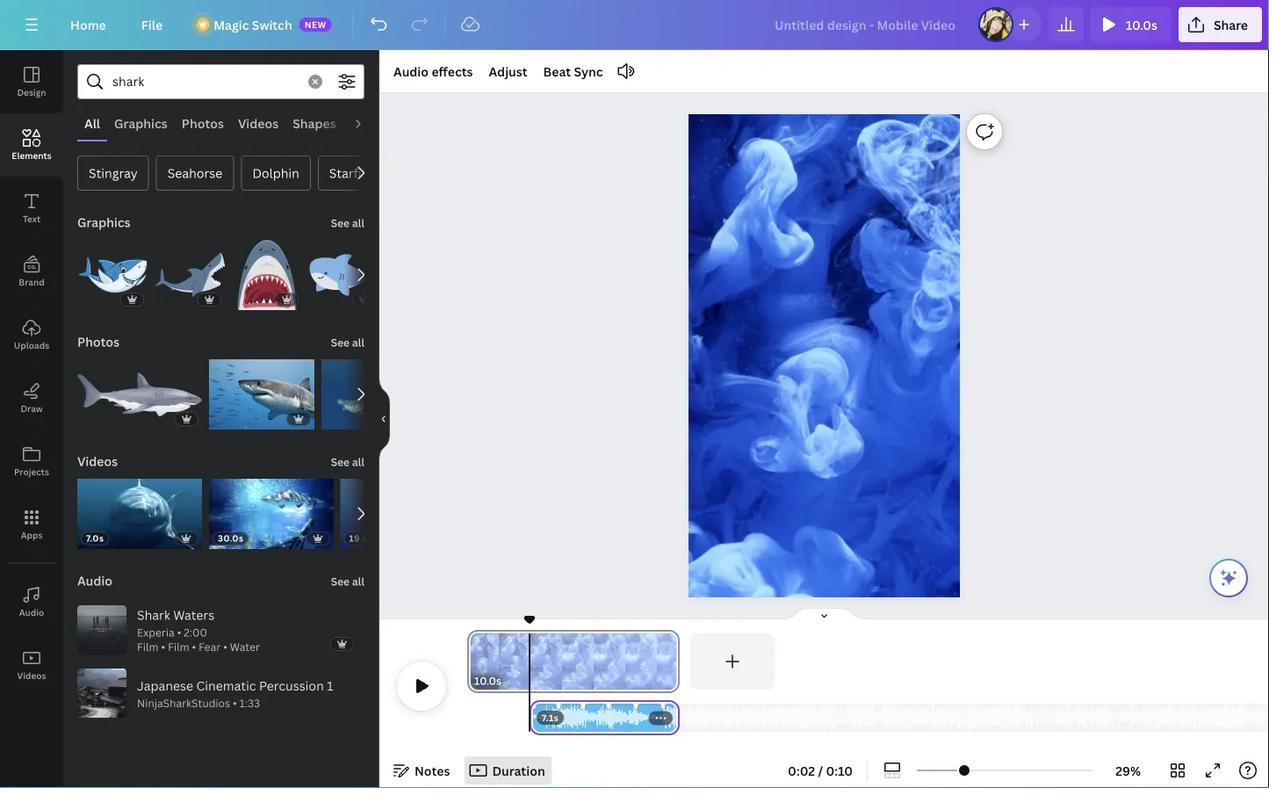 Task type: locate. For each thing, give the bounding box(es) containing it.
trimming, end edge slider
[[664, 633, 680, 690], [664, 704, 680, 732]]

0 horizontal spatial film
[[137, 640, 159, 654]]

notes
[[415, 762, 450, 779]]

experia
[[137, 625, 175, 639]]

3 see all button from the top
[[329, 444, 366, 479]]

0 vertical spatial photos
[[182, 115, 224, 131]]

graphics right all button
[[114, 115, 168, 131]]

see down 19.0s
[[331, 574, 350, 589]]

videos inside side panel tab list
[[17, 669, 46, 681]]

notes button
[[387, 756, 457, 784]]

adjust
[[489, 63, 528, 80]]

see down cute shark sea animal image
[[331, 335, 350, 350]]

starfish button
[[318, 155, 387, 191]]

1 vertical spatial videos
[[77, 453, 118, 470]]

new
[[305, 18, 327, 30]]

see all for graphics
[[331, 216, 365, 230]]

•
[[177, 625, 181, 639], [161, 640, 165, 654], [192, 640, 196, 654], [223, 640, 227, 654], [233, 696, 237, 710]]

duration button
[[464, 756, 552, 784]]

design button
[[0, 50, 63, 113]]

0 horizontal spatial photos
[[77, 333, 120, 350]]

see all button down 19.0s
[[329, 563, 366, 598]]

photos
[[182, 115, 224, 131], [77, 333, 120, 350]]

effects
[[432, 63, 473, 80]]

watercolor shark image
[[77, 359, 202, 430]]

see all down starfish
[[331, 216, 365, 230]]

0 horizontal spatial photos button
[[76, 324, 121, 359]]

see all down cute shark sea animal image
[[331, 335, 365, 350]]

see all button down starfish
[[329, 205, 366, 240]]

all down cute shark sea animal image
[[352, 335, 365, 350]]

1 horizontal spatial 10.0s
[[1126, 16, 1158, 33]]

0 vertical spatial videos
[[238, 115, 279, 131]]

10.0s button
[[1091, 7, 1172, 42], [474, 672, 501, 690]]

fear
[[199, 640, 221, 654]]

percussion
[[259, 677, 324, 694]]

audio effects button
[[387, 57, 480, 85]]

4 see from the top
[[331, 574, 350, 589]]

1 horizontal spatial photos button
[[175, 106, 231, 140]]

1 see from the top
[[331, 216, 350, 230]]

1 see all button from the top
[[329, 205, 366, 240]]

Page title text field
[[509, 672, 516, 690]]

10.0s left the page title text box
[[474, 673, 501, 688]]

hide image
[[379, 377, 390, 461]]

10.0s
[[1126, 16, 1158, 33], [474, 673, 501, 688]]

graphics button right all
[[107, 106, 175, 140]]

2 horizontal spatial videos
[[238, 115, 279, 131]]

trimming, start edge slider left the page title text box
[[467, 633, 483, 690]]

0 vertical spatial trimming, start edge slider
[[467, 633, 483, 690]]

see all left "hide" image
[[331, 455, 365, 469]]

all down 19.0s
[[352, 574, 365, 589]]

main menu bar
[[0, 0, 1269, 50]]

japanese
[[137, 677, 193, 694]]

film, film, fear, water, 120 seconds element
[[137, 625, 260, 654]]

audio left effects
[[394, 63, 429, 80]]

4 see all button from the top
[[329, 563, 366, 598]]

trimming, start edge slider
[[467, 633, 483, 690], [530, 704, 546, 732]]

elements
[[12, 149, 52, 161]]

1 vertical spatial 10.0s
[[474, 673, 501, 688]]

• down 2:00
[[192, 640, 196, 654]]

1 vertical spatial trimming, start edge slider
[[530, 704, 546, 732]]

see all button for graphics
[[329, 205, 366, 240]]

film down 2:00
[[168, 640, 189, 654]]

seahorse button
[[156, 155, 234, 191]]

• left 2:00
[[177, 625, 181, 639]]

19.0s
[[349, 532, 374, 544]]

see all button left "hide" image
[[329, 444, 366, 479]]

home link
[[56, 7, 120, 42]]

brand button
[[0, 240, 63, 303]]

graphics
[[114, 115, 168, 131], [77, 214, 131, 231]]

audio button
[[343, 106, 393, 140], [76, 563, 114, 598], [0, 570, 63, 633]]

home
[[70, 16, 106, 33]]

all for audio
[[352, 574, 365, 589]]

2 all from the top
[[352, 335, 365, 350]]

audio effects
[[394, 63, 473, 80]]

photos right 'uploads' at the left top of page
[[77, 333, 120, 350]]

see down starfish
[[331, 216, 350, 230]]

group
[[77, 229, 148, 310], [155, 229, 225, 310], [232, 229, 302, 310], [309, 240, 380, 310], [209, 349, 315, 430], [77, 359, 202, 430], [322, 359, 415, 430]]

2:00
[[184, 625, 207, 639]]

audio down 7.0s
[[77, 572, 112, 589]]

0 horizontal spatial audio button
[[0, 570, 63, 633]]

audio
[[394, 63, 429, 80], [350, 115, 386, 131], [77, 572, 112, 589], [19, 606, 44, 618]]

see all button down cute shark sea animal image
[[329, 324, 366, 359]]

brand
[[19, 276, 45, 288]]

1 all from the top
[[352, 216, 365, 230]]

cartoon friendly shark image
[[77, 240, 148, 310]]

graphics button down stingray
[[76, 205, 132, 240]]

30.0s group
[[209, 468, 333, 549]]

1 horizontal spatial videos
[[77, 453, 118, 470]]

7.0s group
[[77, 468, 202, 549]]

1 horizontal spatial trimming, start edge slider
[[530, 704, 546, 732]]

duration
[[492, 762, 545, 779]]

see all
[[331, 216, 365, 230], [331, 335, 365, 350], [331, 455, 365, 469], [331, 574, 365, 589]]

file
[[141, 16, 163, 33]]

0 vertical spatial trimming, end edge slider
[[664, 633, 680, 690]]

2 film from the left
[[168, 640, 189, 654]]

graphics button
[[107, 106, 175, 140], [76, 205, 132, 240]]

waters
[[173, 607, 215, 623]]

shapes
[[293, 115, 336, 131]]

all
[[352, 216, 365, 230], [352, 335, 365, 350], [352, 455, 365, 469], [352, 574, 365, 589]]

audio button up starfish button
[[343, 106, 393, 140]]

film down experia
[[137, 640, 159, 654]]

2 see from the top
[[331, 335, 350, 350]]

Search elements search field
[[112, 65, 298, 98]]

0 vertical spatial 10.0s button
[[1091, 7, 1172, 42]]

7.0s
[[86, 532, 104, 544]]

3 see all from the top
[[331, 455, 365, 469]]

see all button
[[329, 205, 366, 240], [329, 324, 366, 359], [329, 444, 366, 479], [329, 563, 366, 598]]

all for videos
[[352, 455, 365, 469]]

audio up starfish button
[[350, 115, 386, 131]]

1 vertical spatial videos button
[[76, 444, 120, 479]]

2 see all button from the top
[[329, 324, 366, 359]]

0:02
[[788, 762, 815, 779]]

0 horizontal spatial great white shark image
[[209, 359, 315, 430]]

3 see from the top
[[331, 455, 350, 469]]

2 vertical spatial videos button
[[0, 633, 63, 697]]

see all down 19.0s
[[331, 574, 365, 589]]

trimming, start edge slider up duration
[[530, 704, 546, 732]]

all down starfish
[[352, 216, 365, 230]]

1 vertical spatial trimming, end edge slider
[[664, 704, 680, 732]]

film
[[137, 640, 159, 654], [168, 640, 189, 654]]

0 vertical spatial photos button
[[175, 106, 231, 140]]

projects
[[14, 466, 49, 477]]

1 horizontal spatial 10.0s button
[[1091, 7, 1172, 42]]

audio button down apps
[[0, 570, 63, 633]]

see
[[331, 216, 350, 230], [331, 335, 350, 350], [331, 455, 350, 469], [331, 574, 350, 589]]

uploads button
[[0, 303, 63, 366]]

all
[[84, 115, 100, 131]]

all left "hide" image
[[352, 455, 365, 469]]

photos down search elements search box
[[182, 115, 224, 131]]

photos button
[[175, 106, 231, 140], [76, 324, 121, 359]]

photos button down search elements search box
[[175, 106, 231, 140]]

• left 1:33 at the bottom left of the page
[[233, 696, 237, 710]]

0 vertical spatial videos button
[[231, 106, 286, 140]]

2 great white shark image from the left
[[322, 359, 415, 430]]

1 vertical spatial graphics
[[77, 214, 131, 231]]

0 horizontal spatial videos button
[[0, 633, 63, 697]]

1 film from the left
[[137, 640, 159, 654]]

10.0s left share dropdown button
[[1126, 16, 1158, 33]]

0 horizontal spatial videos
[[17, 669, 46, 681]]

see left "hide" image
[[331, 455, 350, 469]]

0 horizontal spatial 10.0s button
[[474, 672, 501, 690]]

see all button for videos
[[329, 444, 366, 479]]

see for graphics
[[331, 216, 350, 230]]

3 all from the top
[[352, 455, 365, 469]]

photos button right 'uploads' at the left top of page
[[76, 324, 121, 359]]

graphics down stingray
[[77, 214, 131, 231]]

great white shark image
[[209, 359, 315, 430], [322, 359, 415, 430]]

2 see all from the top
[[331, 335, 365, 350]]

1 vertical spatial graphics button
[[76, 205, 132, 240]]

0 vertical spatial 10.0s
[[1126, 16, 1158, 33]]

audio down apps
[[19, 606, 44, 618]]

videos
[[238, 115, 279, 131], [77, 453, 118, 470], [17, 669, 46, 681]]

audio button down 7.0s
[[76, 563, 114, 598]]

beat sync button
[[536, 57, 610, 85]]

4 see all from the top
[[331, 574, 365, 589]]

shark  open mouth image
[[232, 240, 302, 310]]

2 vertical spatial videos
[[17, 669, 46, 681]]

cute shark sea animal image
[[309, 240, 380, 310]]

experia • 2:00 film • film • fear • water
[[137, 625, 260, 654]]

• right fear
[[223, 640, 227, 654]]

0 horizontal spatial trimming, start edge slider
[[467, 633, 483, 690]]

1 horizontal spatial great white shark image
[[322, 359, 415, 430]]

10.0s button inside the main menu bar
[[1091, 7, 1172, 42]]

1 horizontal spatial photos
[[182, 115, 224, 131]]

0:10
[[826, 762, 853, 779]]

1 see all from the top
[[331, 216, 365, 230]]

share button
[[1179, 7, 1262, 42]]

4 all from the top
[[352, 574, 365, 589]]

30.0s
[[218, 532, 244, 544]]

videos button
[[231, 106, 286, 140], [76, 444, 120, 479], [0, 633, 63, 697]]

1 horizontal spatial film
[[168, 640, 189, 654]]



Task type: describe. For each thing, give the bounding box(es) containing it.
1 vertical spatial 10.0s button
[[474, 672, 501, 690]]

water
[[230, 640, 260, 654]]

all button
[[77, 106, 107, 140]]

1 vertical spatial photos button
[[76, 324, 121, 359]]

all for graphics
[[352, 216, 365, 230]]

all for photos
[[352, 335, 365, 350]]

magic
[[214, 16, 249, 33]]

starfish
[[329, 165, 375, 181]]

Design title text field
[[761, 7, 972, 42]]

1
[[327, 677, 334, 694]]

stingray button
[[77, 155, 149, 191]]

trimming position slider
[[530, 704, 680, 732]]

text
[[23, 213, 41, 224]]

29%
[[1116, 762, 1141, 779]]

uploads
[[14, 339, 49, 351]]

switch
[[252, 16, 292, 33]]

canva assistant image
[[1218, 568, 1240, 589]]

19.0s group
[[340, 479, 465, 549]]

file button
[[127, 7, 177, 42]]

• down experia
[[161, 640, 165, 654]]

• inside japanese cinematic percussion 1 ninjasharkstudios • 1:33
[[233, 696, 237, 710]]

cinematic
[[196, 677, 256, 694]]

see all for videos
[[331, 455, 365, 469]]

see for videos
[[331, 455, 350, 469]]

adjust button
[[482, 57, 535, 85]]

29% button
[[1100, 756, 1157, 784]]

ninjasharkstudios
[[137, 696, 230, 710]]

2 horizontal spatial videos button
[[231, 106, 286, 140]]

stingray
[[89, 165, 138, 181]]

shark image
[[155, 240, 225, 310]]

projects button
[[0, 430, 63, 493]]

dolphin
[[252, 165, 299, 181]]

.
[[714, 163, 716, 172]]

see for audio
[[331, 574, 350, 589]]

see for photos
[[331, 335, 350, 350]]

audio inside dropdown button
[[394, 63, 429, 80]]

audio inside side panel tab list
[[19, 606, 44, 618]]

dolphin button
[[241, 155, 311, 191]]

seahorse
[[168, 165, 223, 181]]

see all button for photos
[[329, 324, 366, 359]]

1 horizontal spatial videos button
[[76, 444, 120, 479]]

0 vertical spatial graphics button
[[107, 106, 175, 140]]

side panel tab list
[[0, 50, 63, 697]]

see all button for audio
[[329, 563, 366, 598]]

sync
[[574, 63, 603, 80]]

apps button
[[0, 493, 63, 556]]

beat
[[543, 63, 571, 80]]

apps
[[21, 529, 42, 541]]

2 trimming, end edge slider from the top
[[664, 704, 680, 732]]

see all for audio
[[331, 574, 365, 589]]

0 horizontal spatial 10.0s
[[474, 673, 501, 688]]

hide pages image
[[782, 607, 867, 621]]

shark
[[137, 607, 170, 623]]

0 vertical spatial graphics
[[114, 115, 168, 131]]

shark waters
[[137, 607, 215, 623]]

magic switch
[[214, 16, 292, 33]]

1 great white shark image from the left
[[209, 359, 315, 430]]

1 vertical spatial photos
[[77, 333, 120, 350]]

1 horizontal spatial audio button
[[76, 563, 114, 598]]

draw
[[21, 402, 43, 414]]

/
[[818, 762, 823, 779]]

1:33
[[239, 696, 260, 710]]

beat sync
[[543, 63, 603, 80]]

see all for photos
[[331, 335, 365, 350]]

shapes button
[[286, 106, 343, 140]]

text button
[[0, 177, 63, 240]]

2 horizontal spatial audio button
[[343, 106, 393, 140]]

elements button
[[0, 113, 63, 177]]

design
[[17, 86, 46, 98]]

0:02 / 0:10
[[788, 762, 853, 779]]

share
[[1214, 16, 1248, 33]]

draw button
[[0, 366, 63, 430]]

10.0s inside the main menu bar
[[1126, 16, 1158, 33]]

1 trimming, end edge slider from the top
[[664, 633, 680, 690]]

japanese cinematic percussion 1 ninjasharkstudios • 1:33
[[137, 677, 334, 710]]



Task type: vqa. For each thing, say whether or not it's contained in the screenshot.
4th the See from the bottom
yes



